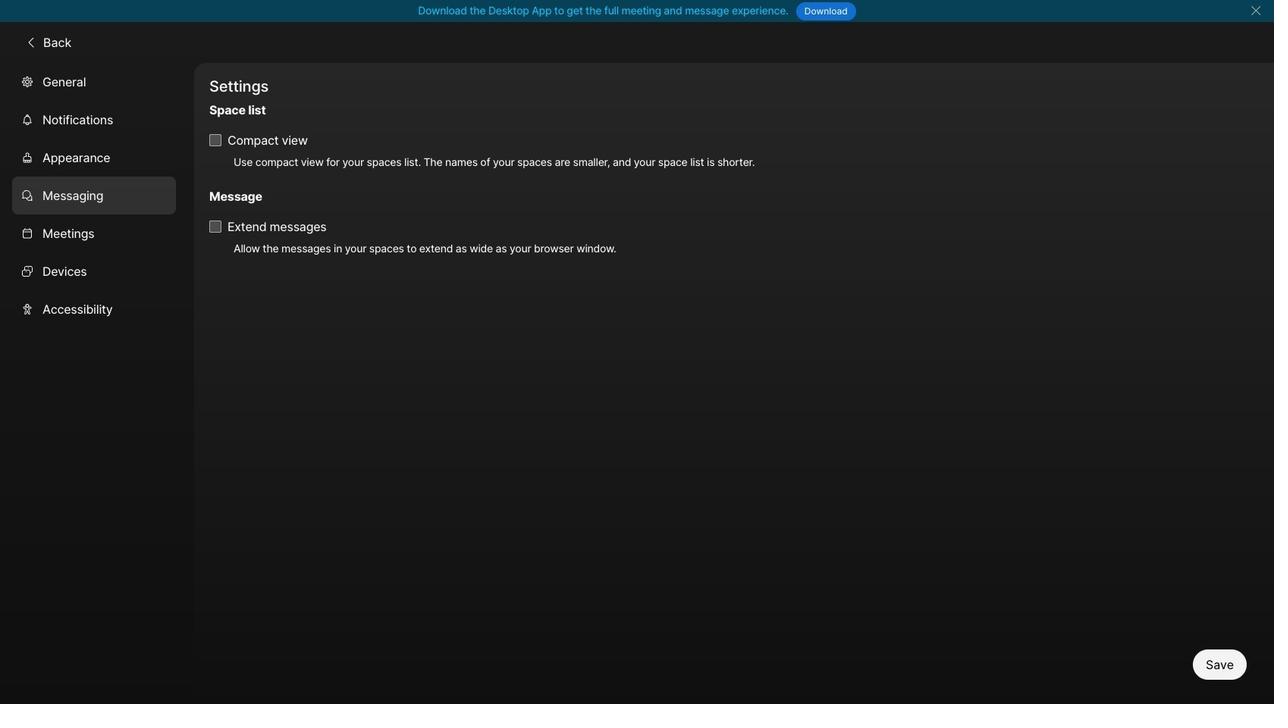 Task type: describe. For each thing, give the bounding box(es) containing it.
messaging tab
[[12, 176, 176, 214]]

meetings tab
[[12, 214, 176, 252]]

appearance tab
[[12, 138, 176, 176]]



Task type: vqa. For each thing, say whether or not it's contained in the screenshot.
list item
no



Task type: locate. For each thing, give the bounding box(es) containing it.
cancel_16 image
[[1250, 5, 1262, 17]]

devices tab
[[12, 252, 176, 290]]

notifications tab
[[12, 101, 176, 138]]

accessibility tab
[[12, 290, 176, 328]]

settings navigation
[[0, 63, 194, 704]]

general tab
[[12, 63, 176, 101]]



